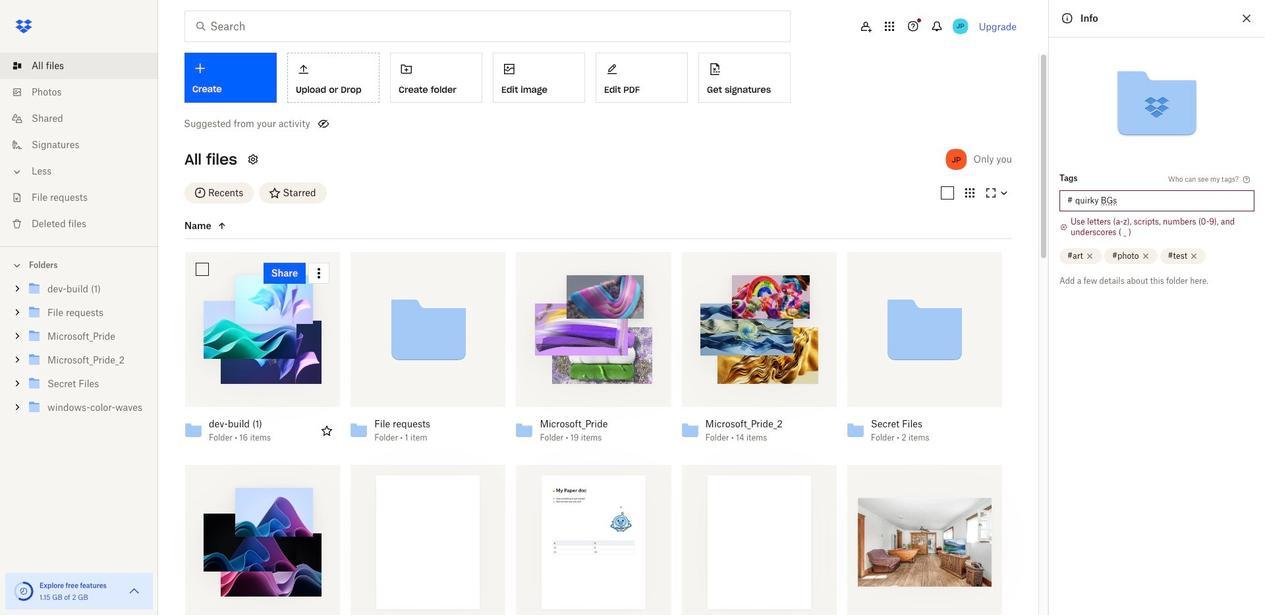 Task type: describe. For each thing, give the bounding box(es) containing it.
close right sidebar image
[[1239, 11, 1255, 26]]

file, _ getting started with dropbox paper.paper row
[[351, 465, 506, 616]]

folder, dev-build (1) row
[[180, 252, 340, 452]]

folder, windows-color-waves row
[[185, 465, 340, 616]]

file, _ my paper doc.paper row
[[516, 465, 671, 616]]

dropbox image
[[11, 13, 37, 40]]

quota usage progress bar
[[13, 581, 34, 602]]



Task type: locate. For each thing, give the bounding box(es) containing it.
folder, file requests row
[[345, 252, 506, 452]]

list
[[0, 45, 158, 246]]

Add a tag text field
[[1076, 194, 1247, 208]]

file, 52f9044b7e2655d26eb85c0b2abdc392-uncropped_scaled_within_1536_1152.webp row
[[847, 465, 1002, 616]]

group
[[0, 275, 158, 430]]

folder settings image
[[245, 152, 261, 167]]

list item
[[0, 53, 158, 79]]

quota usage image
[[13, 581, 34, 602]]

who can see my tags? image
[[1242, 175, 1252, 185]]

Search in folder "Dropbox" text field
[[210, 18, 763, 34]]

folder, microsoft_pride_2 row
[[677, 252, 837, 452]]

file, ☑️ james's to-dos.paper row
[[682, 465, 837, 616]]

folder, microsoft_pride row
[[511, 252, 671, 452]]

less image
[[11, 165, 24, 179]]

folder, secret files row
[[842, 252, 1002, 452]]



Task type: vqa. For each thing, say whether or not it's contained in the screenshot.
Rolph link Rolph
no



